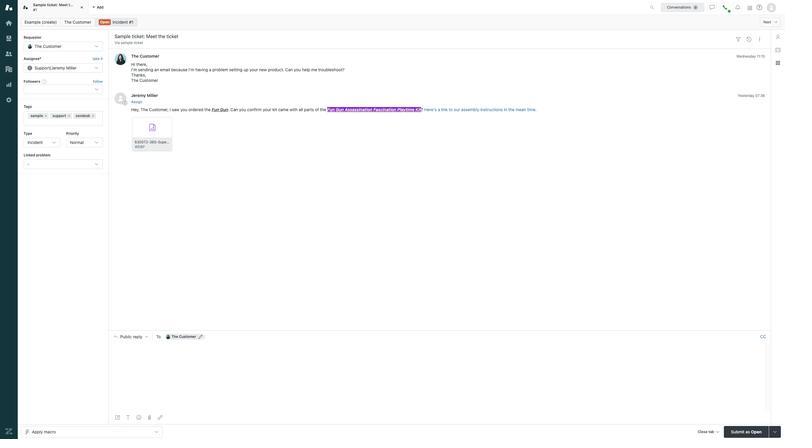 Task type: locate. For each thing, give the bounding box(es) containing it.
you left confirm at the top left of the page
[[239, 107, 246, 112]]

0 horizontal spatial problem
[[36, 153, 51, 157]]

gun left assassination
[[336, 107, 344, 112]]

0 vertical spatial #1
[[33, 8, 37, 12]]

1 horizontal spatial can
[[286, 67, 293, 72]]

thanks,
[[131, 73, 146, 78]]

1 horizontal spatial gun
[[336, 107, 344, 112]]

1 horizontal spatial #1
[[129, 20, 134, 25]]

wednesday
[[737, 54, 757, 59]]

your inside hi there, i'm sending an email because i'm having a problem setting up your new product. can you help me troubleshoot? thanks, the customer
[[250, 67, 258, 72]]

2 avatar image from the top
[[115, 93, 127, 104]]

1 horizontal spatial incident
[[113, 20, 128, 25]]

0 horizontal spatial #1
[[33, 8, 37, 12]]

as
[[746, 429, 751, 434]]

apply
[[32, 429, 43, 434]]

0 vertical spatial a
[[209, 67, 212, 72]]

here's a link to our assembly instructions in the mean time. link
[[425, 107, 537, 112]]

the down thanks,
[[131, 78, 139, 83]]

0 horizontal spatial jeremy
[[51, 65, 65, 70]]

up
[[244, 67, 249, 72]]

2 horizontal spatial you
[[294, 67, 301, 72]]

the customer inside the "requester" element
[[35, 44, 62, 49]]

ticket
[[75, 3, 85, 7], [134, 41, 143, 45]]

jeremy miller assign
[[131, 93, 158, 104]]

email
[[160, 67, 170, 72]]

in
[[504, 107, 508, 112]]

1 remove image from the left
[[44, 114, 48, 118]]

a
[[209, 67, 212, 72], [438, 107, 441, 112]]

your
[[250, 67, 258, 72], [263, 107, 272, 112]]

1 horizontal spatial i'm
[[189, 67, 194, 72]]

the customer inside conversationlabel log
[[131, 54, 159, 59]]

1 horizontal spatial open
[[752, 429, 763, 434]]

i'm down hi
[[131, 67, 137, 72]]

fun left . in the top of the page
[[212, 107, 219, 112]]

open inside secondary "element"
[[100, 20, 109, 24]]

ticket inside sample ticket: meet the ticket #1
[[75, 3, 85, 7]]

07:36
[[756, 94, 766, 98]]

the customer up 'there,'
[[131, 54, 159, 59]]

remove image left support
[[44, 114, 48, 118]]

customer up /
[[43, 44, 62, 49]]

the
[[69, 3, 74, 7], [205, 107, 211, 112], [320, 107, 327, 112], [509, 107, 515, 112]]

organizations image
[[5, 65, 13, 73]]

1 i'm from the left
[[131, 67, 137, 72]]

#1 up "via sample ticket"
[[129, 20, 134, 25]]

0 vertical spatial can
[[286, 67, 293, 72]]

a left the link
[[438, 107, 441, 112]]

edit user image
[[199, 335, 203, 339]]

it
[[101, 57, 103, 61]]

meet
[[59, 3, 68, 7]]

linked
[[24, 153, 35, 157]]

draft mode image
[[115, 415, 120, 420]]

incident down type
[[27, 140, 43, 145]]

1 horizontal spatial sample
[[121, 41, 133, 45]]

(create)
[[42, 20, 57, 25]]

0 horizontal spatial a
[[209, 67, 212, 72]]

0 vertical spatial ticket
[[75, 3, 85, 7]]

1 vertical spatial avatar image
[[115, 93, 127, 104]]

0 vertical spatial open
[[100, 20, 109, 24]]

1 vertical spatial jeremy
[[131, 93, 146, 98]]

ordered
[[189, 107, 204, 112]]

example (create) button
[[21, 18, 61, 26]]

1 vertical spatial problem
[[36, 153, 51, 157]]

hey,
[[131, 107, 140, 112]]

the customer link down close image
[[60, 18, 95, 26]]

you left help
[[294, 67, 301, 72]]

next
[[764, 20, 772, 24]]

zendesk
[[76, 113, 90, 118]]

/
[[50, 65, 51, 70]]

you inside hi there, i'm sending an email because i'm having a problem setting up your new product. can you help me troubleshoot? thanks, the customer
[[294, 67, 301, 72]]

0 vertical spatial miller
[[66, 65, 77, 70]]

0 horizontal spatial your
[[250, 67, 258, 72]]

i'm
[[131, 67, 137, 72], [189, 67, 194, 72]]

new
[[259, 67, 267, 72]]

1 horizontal spatial ticket
[[134, 41, 143, 45]]

with
[[290, 107, 298, 112]]

gun
[[220, 107, 228, 112], [336, 107, 344, 112]]

1 vertical spatial #1
[[129, 20, 134, 25]]

public reply
[[120, 335, 142, 339]]

the customer down requester
[[35, 44, 62, 49]]

the inside sample ticket: meet the ticket #1
[[69, 3, 74, 7]]

1 horizontal spatial your
[[263, 107, 272, 112]]

sample right via
[[121, 41, 133, 45]]

0 vertical spatial problem
[[213, 67, 228, 72]]

you right saw
[[181, 107, 187, 112]]

problem left setting
[[213, 67, 228, 72]]

0 vertical spatial incident
[[113, 20, 128, 25]]

problem
[[213, 67, 228, 72], [36, 153, 51, 157]]

customer inside hi there, i'm sending an email because i'm having a problem setting up your new product. can you help me troubleshoot? thanks, the customer
[[140, 78, 158, 83]]

close
[[699, 429, 708, 434]]

remove image right zendesk
[[91, 114, 95, 118]]

zendesk image
[[5, 428, 13, 435]]

assignee* element
[[24, 63, 103, 73]]

1 horizontal spatial fun
[[328, 107, 335, 112]]

open down add
[[100, 20, 109, 24]]

open right as
[[752, 429, 763, 434]]

the inside secondary "element"
[[64, 20, 72, 25]]

sample down the tags
[[30, 113, 43, 118]]

conversations
[[668, 5, 692, 9]]

0 vertical spatial the customer link
[[60, 18, 95, 26]]

the down sample ticket: meet the ticket #1
[[64, 20, 72, 25]]

0 horizontal spatial can
[[231, 107, 238, 112]]

via
[[115, 41, 120, 45]]

miller up 'customer,'
[[147, 93, 158, 98]]

sample ticket: meet the ticket #1
[[33, 3, 85, 12]]

Subject field
[[114, 33, 733, 40]]

can right . in the top of the page
[[231, 107, 238, 112]]

0 horizontal spatial remove image
[[44, 114, 48, 118]]

miller
[[66, 65, 77, 70], [147, 93, 158, 98]]

ticket right meet
[[75, 3, 85, 7]]

1 horizontal spatial problem
[[213, 67, 228, 72]]

main element
[[0, 0, 18, 439]]

remove image
[[44, 114, 48, 118], [91, 114, 95, 118]]

problem down incident popup button
[[36, 153, 51, 157]]

wednesday 11:15
[[737, 54, 766, 59]]

-
[[27, 162, 29, 167]]

example
[[25, 20, 41, 25]]

take
[[93, 57, 100, 61]]

there,
[[136, 62, 148, 67]]

0 horizontal spatial the customer link
[[60, 18, 95, 26]]

miller right /
[[66, 65, 77, 70]]

incident inside popup button
[[27, 140, 43, 145]]

tab containing sample ticket: meet the ticket
[[18, 0, 89, 15]]

jeremy up assign
[[131, 93, 146, 98]]

the right meet
[[69, 3, 74, 7]]

avatar image left assign
[[115, 93, 127, 104]]

fun right of
[[328, 107, 335, 112]]

can right product.
[[286, 67, 293, 72]]

submit as open
[[732, 429, 763, 434]]

Wednesday 11:15 text field
[[737, 54, 766, 59]]

reporting image
[[5, 81, 13, 88]]

#1
[[33, 8, 37, 12], [129, 20, 134, 25]]

take it
[[93, 57, 103, 61]]

you
[[294, 67, 301, 72], [181, 107, 187, 112], [239, 107, 246, 112]]

assassination
[[345, 107, 373, 112]]

sample
[[33, 3, 46, 7]]

follow button
[[93, 79, 103, 84]]

customer down sending at the top left
[[140, 78, 158, 83]]

requester
[[24, 35, 42, 40]]

1 vertical spatial your
[[263, 107, 272, 112]]

apps image
[[776, 61, 781, 65]]

0 horizontal spatial miller
[[66, 65, 77, 70]]

incident inside secondary "element"
[[113, 20, 128, 25]]

0 horizontal spatial gun
[[220, 107, 228, 112]]

0 vertical spatial avatar image
[[115, 53, 127, 65]]

remove image for sample
[[44, 114, 48, 118]]

1 vertical spatial miller
[[147, 93, 158, 98]]

#1 down sample
[[33, 8, 37, 12]]

customer
[[73, 20, 91, 25], [43, 44, 62, 49], [140, 54, 159, 59], [140, 78, 158, 83], [179, 335, 196, 339]]

a inside hi there, i'm sending an email because i'm having a problem setting up your new product. can you help me troubleshoot? thanks, the customer
[[209, 67, 212, 72]]

i'm left having at the left
[[189, 67, 194, 72]]

0 vertical spatial jeremy
[[51, 65, 65, 70]]

1 vertical spatial sample
[[30, 113, 43, 118]]

tab
[[18, 0, 89, 15]]

1 horizontal spatial a
[[438, 107, 441, 112]]

the right ordered
[[205, 107, 211, 112]]

1 vertical spatial a
[[438, 107, 441, 112]]

jeremy inside jeremy miller assign
[[131, 93, 146, 98]]

avatar image
[[115, 53, 127, 65], [115, 93, 127, 104]]

the right of
[[320, 107, 327, 112]]

because
[[171, 67, 188, 72]]

the
[[64, 20, 72, 25], [35, 44, 42, 49], [131, 54, 139, 59], [131, 78, 139, 83], [141, 107, 148, 112], [172, 335, 178, 339]]

hi there, i'm sending an email because i'm having a problem setting up your new product. can you help me troubleshoot? thanks, the customer
[[131, 62, 345, 83]]

parts
[[304, 107, 314, 112]]

me
[[312, 67, 317, 72]]

0 horizontal spatial open
[[100, 20, 109, 24]]

avatar image left hi
[[115, 53, 127, 65]]

jeremy miller link
[[131, 93, 158, 98]]

the customer
[[64, 20, 91, 25], [35, 44, 62, 49], [131, 54, 159, 59], [172, 335, 196, 339]]

the customer down close image
[[64, 20, 91, 25]]

0 horizontal spatial i'm
[[131, 67, 137, 72]]

jeremy right support
[[51, 65, 65, 70]]

requester element
[[24, 42, 103, 51]]

jeremy inside assignee* element
[[51, 65, 65, 70]]

1 vertical spatial open
[[752, 429, 763, 434]]

0 horizontal spatial ticket
[[75, 3, 85, 7]]

0 vertical spatial sample
[[121, 41, 133, 45]]

ticket right via
[[134, 41, 143, 45]]

add button
[[89, 0, 107, 14]]

here's
[[425, 107, 437, 112]]

2 remove image from the left
[[91, 114, 95, 118]]

0 horizontal spatial incident
[[27, 140, 43, 145]]

the customer link up 'there,'
[[131, 54, 159, 59]]

your left kit
[[263, 107, 272, 112]]

setting
[[230, 67, 243, 72]]

normal button
[[66, 138, 103, 147]]

1 horizontal spatial miller
[[147, 93, 158, 98]]

the inside hi there, i'm sending an email because i'm having a problem setting up your new product. can you help me troubleshoot? thanks, the customer
[[131, 78, 139, 83]]

customer left "edit user" icon
[[179, 335, 196, 339]]

0 horizontal spatial fun
[[212, 107, 219, 112]]

the customer link inside secondary "element"
[[60, 18, 95, 26]]

add attachment image
[[147, 415, 152, 420]]

support
[[35, 65, 50, 70]]

1 horizontal spatial jeremy
[[131, 93, 146, 98]]

1 horizontal spatial remove image
[[91, 114, 95, 118]]

to
[[156, 334, 161, 339]]

gun right ordered
[[220, 107, 228, 112]]

1 gun from the left
[[220, 107, 228, 112]]

a right having at the left
[[209, 67, 212, 72]]

can
[[286, 67, 293, 72], [231, 107, 238, 112]]

incident up via
[[113, 20, 128, 25]]

customer down close image
[[73, 20, 91, 25]]

jeremy
[[51, 65, 65, 70], [131, 93, 146, 98]]

1 vertical spatial incident
[[27, 140, 43, 145]]

11:15
[[758, 54, 766, 59]]

0 horizontal spatial sample
[[30, 113, 43, 118]]

2 i'm from the left
[[189, 67, 194, 72]]

conversations button
[[661, 3, 705, 12]]

0 vertical spatial your
[[250, 67, 258, 72]]

1 vertical spatial the customer link
[[131, 54, 159, 59]]

your right the "up"
[[250, 67, 258, 72]]

get started image
[[5, 19, 13, 27]]



Task type: vqa. For each thing, say whether or not it's contained in the screenshot.
Notifications image
yes



Task type: describe. For each thing, give the bounding box(es) containing it.
secondary element
[[18, 16, 786, 28]]

customer inside secondary "element"
[[73, 20, 91, 25]]

1 vertical spatial can
[[231, 107, 238, 112]]

filter image
[[737, 37, 742, 42]]

incident for incident #1
[[113, 20, 128, 25]]

#1 inside secondary "element"
[[129, 20, 134, 25]]

close tab button
[[696, 426, 722, 439]]

normal
[[70, 140, 84, 145]]

miller inside assignee* element
[[66, 65, 77, 70]]

followers element
[[24, 85, 103, 94]]

hi
[[131, 62, 135, 67]]

button displays agent's chat status as invisible. image
[[711, 5, 715, 10]]

support / jeremy miller
[[35, 65, 77, 70]]

kit
[[416, 107, 422, 112]]

reply
[[133, 335, 142, 339]]

incident button
[[24, 138, 60, 147]]

follow
[[93, 79, 103, 84]]

views image
[[5, 35, 13, 42]]

assignee*
[[24, 57, 41, 61]]

followers
[[24, 79, 40, 84]]

all
[[299, 107, 303, 112]]

miller inside jeremy miller assign
[[147, 93, 158, 98]]

ticket actions image
[[758, 37, 763, 42]]

0 horizontal spatial you
[[181, 107, 187, 112]]

assign
[[131, 100, 142, 104]]

1 horizontal spatial you
[[239, 107, 246, 112]]

displays possible ticket submission types image
[[773, 429, 778, 434]]

incident #1
[[113, 20, 134, 25]]

.
[[228, 107, 230, 112]]

playtime
[[398, 107, 415, 112]]

close tab
[[699, 429, 715, 434]]

can inside hi there, i'm sending an email because i'm having a problem setting up your new product. can you help me troubleshoot? thanks, the customer
[[286, 67, 293, 72]]

saw
[[172, 107, 179, 112]]

the customer inside secondary "element"
[[64, 20, 91, 25]]

incident for incident
[[27, 140, 43, 145]]

#1 inside sample ticket: meet the ticket #1
[[33, 8, 37, 12]]

customer,
[[149, 107, 169, 112]]

help
[[302, 67, 310, 72]]

the right in
[[509, 107, 515, 112]]

submit
[[732, 429, 745, 434]]

came
[[278, 107, 289, 112]]

zendesk products image
[[749, 6, 753, 10]]

cc
[[761, 334, 767, 339]]

support
[[52, 113, 66, 118]]

customer inside the "requester" element
[[43, 44, 62, 49]]

assembly
[[462, 107, 480, 112]]

linked problem
[[24, 153, 51, 157]]

customer@example.com image
[[166, 335, 171, 339]]

example (create)
[[25, 20, 57, 25]]

insert emojis image
[[137, 415, 141, 420]]

add link (cmd k) image
[[158, 415, 163, 420]]

the right hey,
[[141, 107, 148, 112]]

the right customer@example.com image
[[172, 335, 178, 339]]

customer up 'there,'
[[140, 54, 159, 59]]

assign button
[[131, 99, 142, 105]]

mean
[[516, 107, 527, 112]]

troubleshoot?
[[319, 67, 345, 72]]

ticket:
[[47, 3, 58, 7]]

the up hi
[[131, 54, 139, 59]]

type
[[24, 131, 32, 136]]

2 fun from the left
[[328, 107, 335, 112]]

having
[[196, 67, 208, 72]]

hide composer image
[[438, 328, 443, 333]]

the customer right customer@example.com image
[[172, 335, 196, 339]]

hey, the customer, i saw you ordered the fun gun . can you confirm your kit came with all parts of the fun gun assassination fascination playtime kit ? here's a link to our assembly instructions in the mean time.
[[131, 107, 537, 112]]

product.
[[268, 67, 284, 72]]

cc button
[[761, 334, 767, 340]]

info on adding followers image
[[42, 79, 47, 84]]

our
[[454, 107, 461, 112]]

fascination
[[374, 107, 397, 112]]

conversationlabel log
[[109, 49, 772, 330]]

2 gun from the left
[[336, 107, 344, 112]]

next button
[[761, 17, 781, 27]]

linked problem element
[[24, 159, 103, 169]]

confirm
[[247, 107, 262, 112]]

to
[[449, 107, 453, 112]]

tab
[[709, 429, 715, 434]]

knowledge image
[[776, 48, 781, 52]]

customers image
[[5, 50, 13, 58]]

time.
[[528, 107, 537, 112]]

webp link
[[132, 117, 173, 152]]

priority
[[66, 131, 79, 136]]

notifications image
[[736, 5, 741, 10]]

close image
[[79, 4, 85, 10]]

apply macro
[[32, 429, 56, 434]]

public
[[120, 335, 132, 339]]

remove image for zendesk
[[91, 114, 95, 118]]

i
[[170, 107, 171, 112]]

macro
[[44, 429, 56, 434]]

remove image
[[67, 114, 71, 118]]

yesterday
[[739, 94, 755, 98]]

?
[[422, 107, 424, 112]]

1 horizontal spatial the customer link
[[131, 54, 159, 59]]

link
[[442, 107, 448, 112]]

1 vertical spatial ticket
[[134, 41, 143, 45]]

add
[[97, 5, 104, 9]]

instructions
[[481, 107, 503, 112]]

problem inside hi there, i'm sending an email because i'm having a problem setting up your new product. can you help me troubleshoot? thanks, the customer
[[213, 67, 228, 72]]

via sample ticket
[[115, 41, 143, 45]]

the down requester
[[35, 44, 42, 49]]

of
[[315, 107, 319, 112]]

tabs tab list
[[18, 0, 645, 15]]

kit
[[273, 107, 277, 112]]

webp
[[135, 144, 145, 149]]

format text image
[[126, 415, 131, 420]]

customer context image
[[776, 35, 781, 39]]

an
[[154, 67, 159, 72]]

zendesk support image
[[5, 4, 13, 12]]

tags
[[24, 104, 32, 109]]

get help image
[[758, 5, 763, 10]]

1 fun from the left
[[212, 107, 219, 112]]

Yesterday 07:36 text field
[[739, 94, 766, 98]]

sending
[[138, 67, 153, 72]]

1 avatar image from the top
[[115, 53, 127, 65]]

admin image
[[5, 96, 13, 104]]

yesterday 07:36
[[739, 94, 766, 98]]

events image
[[747, 37, 752, 42]]



